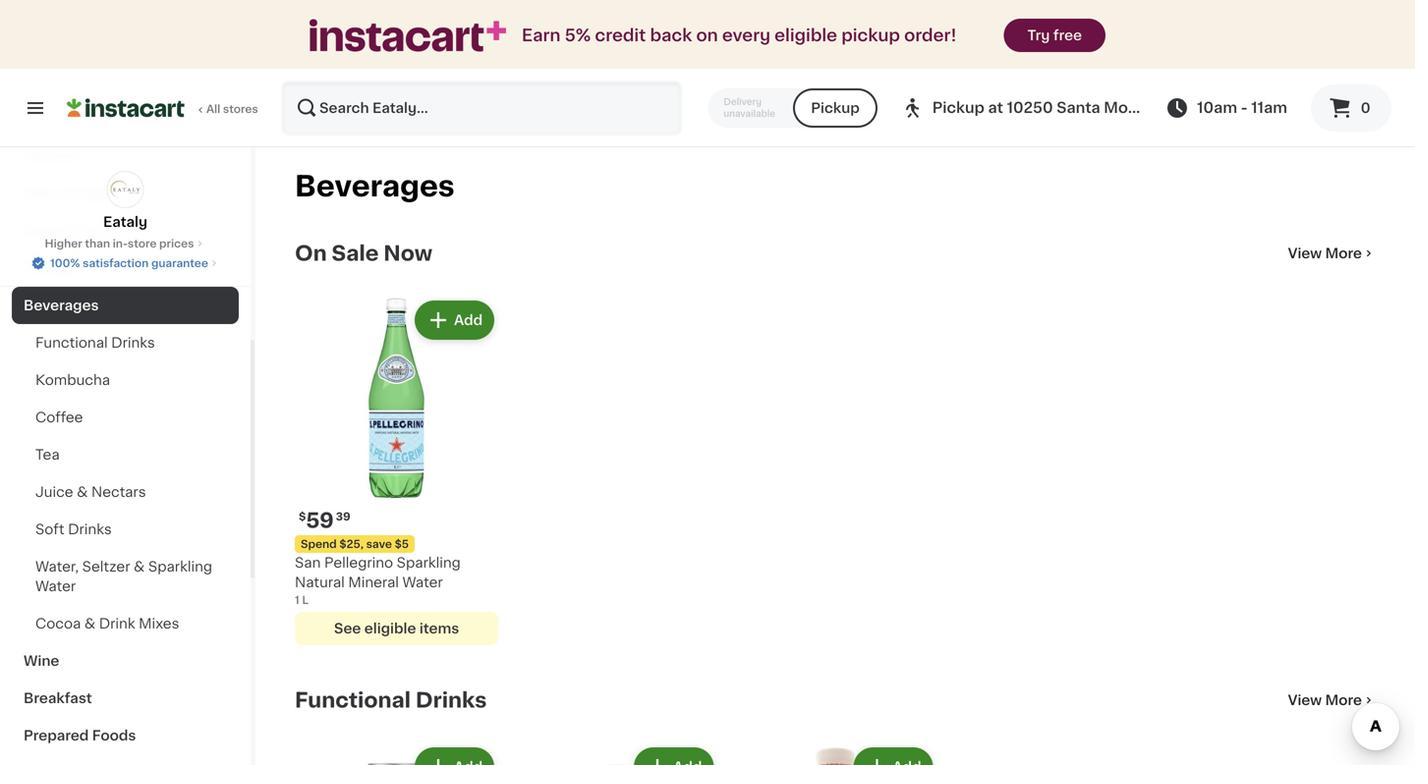 Task type: locate. For each thing, give the bounding box(es) containing it.
pickup inside popup button
[[933, 101, 985, 115]]

sparkling
[[397, 557, 461, 570], [148, 560, 212, 574]]

functional drinks down see eligible items
[[295, 691, 487, 712]]

2 view more from the top
[[1289, 694, 1363, 708]]

0 vertical spatial functional drinks link
[[12, 324, 239, 362]]

view more link for functional drinks
[[1289, 691, 1377, 711]]

1 horizontal spatial beverages
[[295, 173, 455, 201]]

1 vertical spatial eligible
[[365, 623, 416, 636]]

1 vertical spatial view
[[1289, 694, 1323, 708]]

1 vertical spatial view more
[[1289, 694, 1363, 708]]

functional drinks link down see eligible items
[[295, 689, 487, 713]]

100%
[[50, 258, 80, 269]]

eligible right 'every'
[[775, 27, 838, 44]]

blvd.
[[1164, 101, 1202, 115]]

2 view more link from the top
[[1289, 691, 1377, 711]]

1 horizontal spatial eligible
[[775, 27, 838, 44]]

pantry link
[[12, 250, 239, 287]]

breakfast link
[[12, 680, 239, 718]]

pickup at 10250 santa monica blvd.
[[933, 101, 1202, 115]]

satisfaction
[[83, 258, 149, 269]]

0 horizontal spatial water
[[35, 580, 76, 594]]

juice & nectars
[[35, 486, 146, 499]]

all stores link
[[67, 81, 260, 136]]

water down $5
[[403, 576, 443, 590]]

view more link for on sale now
[[1289, 244, 1377, 264]]

0 vertical spatial eligible
[[775, 27, 838, 44]]

0 vertical spatial view more
[[1289, 247, 1363, 261]]

2 view from the top
[[1289, 694, 1323, 708]]

higher
[[45, 238, 82, 249]]

mixes
[[139, 617, 179, 631]]

functional
[[35, 336, 108, 350], [295, 691, 411, 712]]

natural
[[295, 576, 345, 590]]

pickup inside button
[[811, 101, 860, 115]]

1 horizontal spatial water
[[403, 576, 443, 590]]

1 horizontal spatial functional drinks link
[[295, 689, 487, 713]]

dairy & eggs link
[[12, 175, 239, 212]]

0 horizontal spatial functional
[[35, 336, 108, 350]]

& left drink
[[84, 617, 96, 631]]

view more
[[1289, 247, 1363, 261], [1289, 694, 1363, 708]]

items
[[420, 623, 459, 636]]

eataly logo image
[[107, 171, 144, 208]]

0 horizontal spatial beverages
[[24, 299, 99, 313]]

1 vertical spatial beverages
[[24, 299, 99, 313]]

drinks down beverages "link"
[[111, 336, 155, 350]]

back
[[650, 27, 693, 44]]

instacart logo image
[[67, 96, 185, 120]]

pasta & rice
[[24, 224, 113, 238]]

beverages down pantry
[[24, 299, 99, 313]]

drinks down items
[[416, 691, 487, 712]]

None search field
[[281, 81, 683, 136]]

cocoa
[[35, 617, 81, 631]]

& for rice
[[67, 224, 78, 238]]

functional up kombucha
[[35, 336, 108, 350]]

more
[[1326, 247, 1363, 261], [1326, 694, 1363, 708]]

1 more from the top
[[1326, 247, 1363, 261]]

alcohol
[[24, 149, 77, 163]]

water down water,
[[35, 580, 76, 594]]

on
[[295, 243, 327, 264]]

eligible right see
[[365, 623, 416, 636]]

& up the higher
[[67, 224, 78, 238]]

Search field
[[283, 83, 681, 134]]

1 horizontal spatial sparkling
[[397, 557, 461, 570]]

1 vertical spatial functional
[[295, 691, 411, 712]]

kombucha link
[[12, 362, 239, 399]]

more for on sale now
[[1326, 247, 1363, 261]]

seltzer
[[82, 560, 130, 574]]

drinks down juice & nectars
[[68, 523, 112, 537]]

functional drinks link up kombucha
[[12, 324, 239, 362]]

1 view more link from the top
[[1289, 244, 1377, 264]]

0 vertical spatial more
[[1326, 247, 1363, 261]]

eggs
[[80, 187, 115, 201]]

pickup down pickup on the top right of page
[[811, 101, 860, 115]]

1 vertical spatial view more link
[[1289, 691, 1377, 711]]

pickup
[[933, 101, 985, 115], [811, 101, 860, 115]]

0 vertical spatial functional
[[35, 336, 108, 350]]

0 horizontal spatial pickup
[[811, 101, 860, 115]]

beverages
[[295, 173, 455, 201], [24, 299, 99, 313]]

view more link
[[1289, 244, 1377, 264], [1289, 691, 1377, 711]]

foods
[[92, 730, 136, 743]]

$ 59 39
[[299, 511, 351, 532]]

0 vertical spatial view more link
[[1289, 244, 1377, 264]]

dairy & eggs
[[24, 187, 115, 201]]

try
[[1028, 29, 1051, 42]]

1 horizontal spatial functional
[[295, 691, 411, 712]]

$
[[299, 512, 306, 523]]

0 horizontal spatial eligible
[[365, 623, 416, 636]]

save
[[366, 539, 392, 550]]

pickup left 'at'
[[933, 101, 985, 115]]

pickup for pickup at 10250 santa monica blvd.
[[933, 101, 985, 115]]

stores
[[223, 104, 258, 115]]

water inside water, seltzer & sparkling water
[[35, 580, 76, 594]]

product group
[[295, 297, 499, 646], [295, 744, 499, 766], [514, 744, 718, 766], [734, 744, 938, 766]]

on sale now link
[[295, 242, 433, 265]]

see eligible items button
[[295, 613, 499, 646]]

store
[[128, 238, 157, 249]]

pickup button
[[794, 88, 878, 128]]

& right the juice
[[77, 486, 88, 499]]

drink
[[99, 617, 135, 631]]

try free
[[1028, 29, 1083, 42]]

eligible inside button
[[365, 623, 416, 636]]

beverages up on sale now
[[295, 173, 455, 201]]

& left the eggs
[[65, 187, 77, 201]]

tea
[[35, 448, 60, 462]]

0 vertical spatial functional drinks
[[35, 336, 155, 350]]

0 horizontal spatial sparkling
[[148, 560, 212, 574]]

sparkling down $5
[[397, 557, 461, 570]]

view more for functional drinks
[[1289, 694, 1363, 708]]

prepared foods link
[[12, 718, 239, 755]]

2 more from the top
[[1326, 694, 1363, 708]]

sparkling up mixes
[[148, 560, 212, 574]]

soft
[[35, 523, 64, 537]]

functional down see
[[295, 691, 411, 712]]

wine
[[24, 655, 59, 669]]

drinks inside soft drinks link
[[68, 523, 112, 537]]

& for eggs
[[65, 187, 77, 201]]

0 vertical spatial drinks
[[111, 336, 155, 350]]

spend
[[301, 539, 337, 550]]

1 vertical spatial functional drinks
[[295, 691, 487, 712]]

39
[[336, 512, 351, 523]]

view
[[1289, 247, 1323, 261], [1289, 694, 1323, 708]]

prepared
[[24, 730, 89, 743]]

drinks
[[111, 336, 155, 350], [68, 523, 112, 537], [416, 691, 487, 712]]

1 view from the top
[[1289, 247, 1323, 261]]

1 view more from the top
[[1289, 247, 1363, 261]]

pickup for pickup
[[811, 101, 860, 115]]

2 vertical spatial drinks
[[416, 691, 487, 712]]

water
[[403, 576, 443, 590], [35, 580, 76, 594]]

guarantee
[[151, 258, 208, 269]]

1 vertical spatial more
[[1326, 694, 1363, 708]]

breakfast
[[24, 692, 92, 706]]

1 vertical spatial drinks
[[68, 523, 112, 537]]

all
[[206, 104, 220, 115]]

0
[[1361, 101, 1371, 115]]

pickup at 10250 santa monica blvd. button
[[901, 81, 1202, 136]]

& for drink
[[84, 617, 96, 631]]

view more for on sale now
[[1289, 247, 1363, 261]]

0 horizontal spatial functional drinks
[[35, 336, 155, 350]]

functional drinks up kombucha
[[35, 336, 155, 350]]

product group containing 59
[[295, 297, 499, 646]]

pellegrino
[[324, 557, 393, 570]]

1 horizontal spatial pickup
[[933, 101, 985, 115]]

&
[[65, 187, 77, 201], [67, 224, 78, 238], [77, 486, 88, 499], [134, 560, 145, 574], [84, 617, 96, 631]]

& right seltzer
[[134, 560, 145, 574]]

0 horizontal spatial functional drinks link
[[12, 324, 239, 362]]

59
[[306, 511, 334, 532]]

functional drinks
[[35, 336, 155, 350], [295, 691, 487, 712]]

100% satisfaction guarantee
[[50, 258, 208, 269]]

0 vertical spatial view
[[1289, 247, 1323, 261]]



Task type: vqa. For each thing, say whether or not it's contained in the screenshot.
second More from the bottom of the page
yes



Task type: describe. For each thing, give the bounding box(es) containing it.
sparkling inside san pellegrino sparkling natural mineral water 1 l
[[397, 557, 461, 570]]

1 horizontal spatial functional drinks
[[295, 691, 487, 712]]

on
[[697, 27, 718, 44]]

beverages inside "link"
[[24, 299, 99, 313]]

tea link
[[12, 437, 239, 474]]

alcohol link
[[12, 138, 239, 175]]

add
[[454, 314, 483, 327]]

earn
[[522, 27, 561, 44]]

rice
[[81, 224, 113, 238]]

0 vertical spatial beverages
[[295, 173, 455, 201]]

10am - 11am link
[[1166, 96, 1288, 120]]

service type group
[[708, 88, 878, 128]]

10am - 11am
[[1198, 101, 1288, 115]]

pasta
[[24, 224, 63, 238]]

sparkling inside water, seltzer & sparkling water
[[148, 560, 212, 574]]

now
[[384, 243, 433, 264]]

all stores
[[206, 104, 258, 115]]

add button
[[417, 303, 493, 338]]

san
[[295, 557, 321, 570]]

free
[[1054, 29, 1083, 42]]

in-
[[113, 238, 128, 249]]

monica
[[1104, 101, 1161, 115]]

prepared foods
[[24, 730, 136, 743]]

100% satisfaction guarantee button
[[31, 252, 220, 271]]

& inside water, seltzer & sparkling water
[[134, 560, 145, 574]]

view for functional drinks
[[1289, 694, 1323, 708]]

cocoa & drink mixes link
[[12, 606, 239, 643]]

see
[[334, 623, 361, 636]]

$5
[[395, 539, 409, 550]]

see eligible items
[[334, 623, 459, 636]]

higher than in-store prices link
[[45, 236, 206, 252]]

-
[[1242, 101, 1248, 115]]

view for on sale now
[[1289, 247, 1323, 261]]

& for nectars
[[77, 486, 88, 499]]

soft drinks link
[[12, 511, 239, 549]]

earn 5% credit back on every eligible pickup order!
[[522, 27, 957, 44]]

1
[[295, 596, 300, 606]]

11am
[[1252, 101, 1288, 115]]

5%
[[565, 27, 591, 44]]

mineral
[[348, 576, 399, 590]]

eataly link
[[103, 171, 147, 232]]

wine link
[[12, 643, 239, 680]]

water,
[[35, 560, 79, 574]]

more for functional drinks
[[1326, 694, 1363, 708]]

10250
[[1007, 101, 1054, 115]]

san pellegrino sparkling natural mineral water 1 l
[[295, 557, 461, 606]]

pantry
[[24, 262, 71, 275]]

than
[[85, 238, 110, 249]]

sale
[[332, 243, 379, 264]]

pickup
[[842, 27, 901, 44]]

0 button
[[1312, 85, 1392, 132]]

at
[[989, 101, 1004, 115]]

coffee
[[35, 411, 83, 425]]

eataly
[[103, 215, 147, 229]]

pasta & rice link
[[12, 212, 239, 250]]

$25,
[[340, 539, 364, 550]]

juice & nectars link
[[12, 474, 239, 511]]

higher than in-store prices
[[45, 238, 194, 249]]

order!
[[905, 27, 957, 44]]

water, seltzer & sparkling water
[[35, 560, 212, 594]]

1 vertical spatial functional drinks link
[[295, 689, 487, 713]]

l
[[302, 596, 309, 606]]

every
[[723, 27, 771, 44]]

on sale now
[[295, 243, 433, 264]]

nectars
[[91, 486, 146, 499]]

prices
[[159, 238, 194, 249]]

dairy
[[24, 187, 62, 201]]

instacart plus icon image
[[310, 19, 506, 52]]

spend $25, save $5
[[301, 539, 409, 550]]

kombucha
[[35, 374, 110, 387]]

coffee link
[[12, 399, 239, 437]]

cocoa & drink mixes
[[35, 617, 179, 631]]

credit
[[595, 27, 646, 44]]

water inside san pellegrino sparkling natural mineral water 1 l
[[403, 576, 443, 590]]

soft drinks
[[35, 523, 112, 537]]

juice
[[35, 486, 73, 499]]

10am
[[1198, 101, 1238, 115]]



